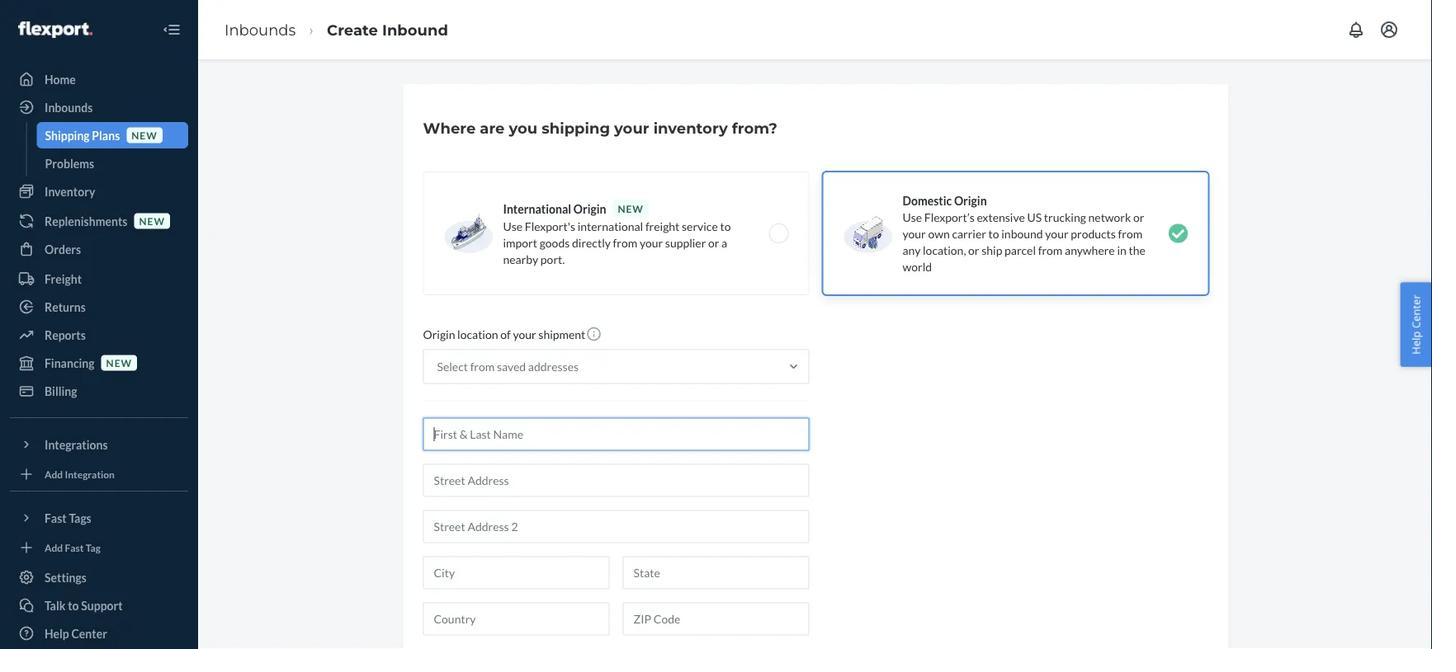 Task type: describe. For each thing, give the bounding box(es) containing it.
open notifications image
[[1347, 20, 1366, 40]]

home link
[[10, 66, 188, 92]]

new for international origin
[[618, 203, 644, 215]]

create inbound
[[327, 21, 448, 39]]

to inside use flexport's international freight service to import goods directly from your supplier or a nearby port.
[[720, 219, 731, 233]]

from inside use flexport's international freight service to import goods directly from your supplier or a nearby port.
[[613, 236, 638, 250]]

port.
[[541, 252, 565, 266]]

2 horizontal spatial or
[[1134, 210, 1145, 224]]

inventory link
[[10, 178, 188, 205]]

home
[[45, 72, 76, 86]]

1 vertical spatial inbounds link
[[10, 94, 188, 121]]

tags
[[69, 511, 91, 525]]

0 horizontal spatial origin
[[423, 328, 455, 342]]

0 horizontal spatial help
[[45, 627, 69, 641]]

State text field
[[623, 557, 809, 590]]

your right shipping
[[614, 119, 649, 137]]

reports link
[[10, 322, 188, 348]]

City text field
[[423, 557, 610, 590]]

create inbound link
[[327, 21, 448, 39]]

domestic origin use flexport's extensive us trucking network or your own carrier to inbound your products from any location, or ship parcel from anywhere in the world
[[903, 194, 1146, 274]]

where
[[423, 119, 476, 137]]

flexport's
[[525, 219, 575, 233]]

or inside use flexport's international freight service to import goods directly from your supplier or a nearby port.
[[708, 236, 719, 250]]

carrier
[[952, 227, 986, 241]]

close navigation image
[[162, 20, 182, 40]]

origin for domestic
[[954, 194, 987, 208]]

location
[[457, 328, 498, 342]]

use inside use flexport's international freight service to import goods directly from your supplier or a nearby port.
[[503, 219, 523, 233]]

0 horizontal spatial inbounds
[[45, 100, 93, 114]]

nearby
[[503, 252, 538, 266]]

support
[[81, 599, 123, 613]]

a
[[722, 236, 728, 250]]

you
[[509, 119, 538, 137]]

select
[[437, 360, 468, 374]]

plans
[[92, 128, 120, 142]]

your right of
[[513, 328, 536, 342]]

the
[[1129, 243, 1146, 257]]

Street Address text field
[[423, 464, 809, 497]]

freight link
[[10, 266, 188, 292]]

from left saved
[[470, 360, 495, 374]]

inventory
[[654, 119, 728, 137]]

replenishments
[[45, 214, 128, 228]]

problems
[[45, 156, 94, 170]]

products
[[1071, 227, 1116, 241]]

directly
[[572, 236, 611, 250]]

talk to support
[[45, 599, 123, 613]]

use inside domestic origin use flexport's extensive us trucking network or your own carrier to inbound your products from any location, or ship parcel from anywhere in the world
[[903, 210, 922, 224]]

your inside use flexport's international freight service to import goods directly from your supplier or a nearby port.
[[640, 236, 663, 250]]

domestic
[[903, 194, 952, 208]]

any
[[903, 243, 921, 257]]

freight
[[45, 272, 82, 286]]

orders
[[45, 242, 81, 256]]

us
[[1027, 210, 1042, 224]]

returns link
[[10, 294, 188, 320]]

billing
[[45, 384, 77, 398]]

use flexport's international freight service to import goods directly from your supplier or a nearby port.
[[503, 219, 731, 266]]

ship
[[982, 243, 1003, 257]]

add integration link
[[10, 465, 188, 485]]

service
[[682, 219, 718, 233]]

of
[[500, 328, 511, 342]]

open account menu image
[[1380, 20, 1399, 40]]

help inside button
[[1409, 331, 1424, 355]]

from right the parcel
[[1038, 243, 1063, 257]]

from up the
[[1118, 227, 1143, 241]]

help center inside help center button
[[1409, 295, 1424, 355]]

trucking
[[1044, 210, 1086, 224]]

goods
[[540, 236, 570, 250]]

problems link
[[37, 150, 188, 177]]

ZIP Code text field
[[623, 603, 809, 636]]

extensive
[[977, 210, 1025, 224]]

origin location of your shipment
[[423, 328, 586, 342]]

flexport logo image
[[18, 21, 92, 38]]

First & Last Name text field
[[423, 418, 809, 451]]

own
[[928, 227, 950, 241]]

your down trucking
[[1045, 227, 1069, 241]]

tag
[[86, 542, 101, 554]]

Country text field
[[423, 603, 610, 636]]

add integration
[[45, 468, 115, 480]]

breadcrumbs navigation
[[211, 6, 461, 54]]

flexport's
[[925, 210, 975, 224]]



Task type: vqa. For each thing, say whether or not it's contained in the screenshot.
In draft for —
no



Task type: locate. For each thing, give the bounding box(es) containing it.
your down the freight
[[640, 236, 663, 250]]

0 horizontal spatial use
[[503, 219, 523, 233]]

shipping
[[542, 119, 610, 137]]

international
[[578, 219, 643, 233]]

shipping plans
[[45, 128, 120, 142]]

inbound
[[382, 21, 448, 39]]

integrations button
[[10, 432, 188, 458]]

to up a
[[720, 219, 731, 233]]

origin up "flexport's" at top right
[[954, 194, 987, 208]]

origin up 'international'
[[574, 202, 606, 216]]

fast left tag
[[65, 542, 84, 554]]

0 horizontal spatial or
[[708, 236, 719, 250]]

center inside the help center link
[[71, 627, 107, 641]]

fast tags button
[[10, 505, 188, 532]]

shipment
[[539, 328, 586, 342]]

add fast tag
[[45, 542, 101, 554]]

1 horizontal spatial help
[[1409, 331, 1424, 355]]

add for add fast tag
[[45, 542, 63, 554]]

1 vertical spatial fast
[[65, 542, 84, 554]]

in
[[1117, 243, 1127, 257]]

inventory
[[45, 185, 95, 199]]

1 horizontal spatial inbounds link
[[225, 21, 296, 39]]

help center link
[[10, 621, 188, 647]]

1 horizontal spatial help center
[[1409, 295, 1424, 355]]

integrations
[[45, 438, 108, 452]]

settings link
[[10, 565, 188, 591]]

integration
[[65, 468, 115, 480]]

use
[[903, 210, 922, 224], [503, 219, 523, 233]]

or down carrier
[[968, 243, 980, 257]]

2 add from the top
[[45, 542, 63, 554]]

new up 'international'
[[618, 203, 644, 215]]

help center button
[[1401, 282, 1432, 367]]

freight
[[646, 219, 680, 233]]

use up import
[[503, 219, 523, 233]]

1 vertical spatial center
[[71, 627, 107, 641]]

add inside add fast tag link
[[45, 542, 63, 554]]

add for add integration
[[45, 468, 63, 480]]

1 vertical spatial add
[[45, 542, 63, 554]]

to inside domestic origin use flexport's extensive us trucking network or your own carrier to inbound your products from any location, or ship parcel from anywhere in the world
[[989, 227, 999, 241]]

2 horizontal spatial origin
[[954, 194, 987, 208]]

international origin
[[503, 202, 606, 216]]

or left a
[[708, 236, 719, 250]]

add fast tag link
[[10, 538, 188, 558]]

select from saved addresses
[[437, 360, 579, 374]]

help center
[[1409, 295, 1424, 355], [45, 627, 107, 641]]

new for shipping plans
[[131, 129, 157, 141]]

import
[[503, 236, 537, 250]]

are
[[480, 119, 505, 137]]

new
[[131, 129, 157, 141], [618, 203, 644, 215], [139, 215, 165, 227], [106, 357, 132, 369]]

fast tags
[[45, 511, 91, 525]]

2 horizontal spatial to
[[989, 227, 999, 241]]

anywhere
[[1065, 243, 1115, 257]]

addresses
[[528, 360, 579, 374]]

1 horizontal spatial origin
[[574, 202, 606, 216]]

use down domestic
[[903, 210, 922, 224]]

to inside talk to support button
[[68, 599, 79, 613]]

inbounds link
[[225, 21, 296, 39], [10, 94, 188, 121]]

from down 'international'
[[613, 236, 638, 250]]

international
[[503, 202, 571, 216]]

where are you shipping your inventory from?
[[423, 119, 778, 137]]

world
[[903, 260, 932, 274]]

new down reports link
[[106, 357, 132, 369]]

fast left tags in the bottom of the page
[[45, 511, 67, 525]]

orders link
[[10, 236, 188, 263]]

new up orders link at the left of the page
[[139, 215, 165, 227]]

1 vertical spatial help center
[[45, 627, 107, 641]]

to right talk
[[68, 599, 79, 613]]

saved
[[497, 360, 526, 374]]

help center inside the help center link
[[45, 627, 107, 641]]

1 vertical spatial help
[[45, 627, 69, 641]]

origin inside domestic origin use flexport's extensive us trucking network or your own carrier to inbound your products from any location, or ship parcel from anywhere in the world
[[954, 194, 987, 208]]

0 vertical spatial inbounds link
[[225, 21, 296, 39]]

inbounds inside breadcrumbs navigation
[[225, 21, 296, 39]]

parcel
[[1005, 243, 1036, 257]]

fast
[[45, 511, 67, 525], [65, 542, 84, 554]]

create
[[327, 21, 378, 39]]

returns
[[45, 300, 86, 314]]

to up ship
[[989, 227, 999, 241]]

add up settings on the bottom left of page
[[45, 542, 63, 554]]

your
[[614, 119, 649, 137], [903, 227, 926, 241], [1045, 227, 1069, 241], [640, 236, 663, 250], [513, 328, 536, 342]]

check circle image
[[1169, 224, 1188, 244]]

financing
[[45, 356, 95, 370]]

1 horizontal spatial center
[[1409, 295, 1424, 329]]

billing link
[[10, 378, 188, 405]]

or right network
[[1134, 210, 1145, 224]]

inbound
[[1002, 227, 1043, 241]]

1 vertical spatial inbounds
[[45, 100, 93, 114]]

1 horizontal spatial use
[[903, 210, 922, 224]]

0 horizontal spatial center
[[71, 627, 107, 641]]

inbounds
[[225, 21, 296, 39], [45, 100, 93, 114]]

from?
[[732, 119, 778, 137]]

new for financing
[[106, 357, 132, 369]]

supplier
[[665, 236, 706, 250]]

shipping
[[45, 128, 90, 142]]

add inside add integration link
[[45, 468, 63, 480]]

new for replenishments
[[139, 215, 165, 227]]

location,
[[923, 243, 966, 257]]

0 vertical spatial center
[[1409, 295, 1424, 329]]

origin
[[954, 194, 987, 208], [574, 202, 606, 216], [423, 328, 455, 342]]

Street Address 2 text field
[[423, 511, 809, 544]]

0 vertical spatial add
[[45, 468, 63, 480]]

0 horizontal spatial to
[[68, 599, 79, 613]]

1 horizontal spatial to
[[720, 219, 731, 233]]

origin up the select
[[423, 328, 455, 342]]

network
[[1089, 210, 1131, 224]]

0 horizontal spatial inbounds link
[[10, 94, 188, 121]]

1 add from the top
[[45, 468, 63, 480]]

settings
[[45, 571, 87, 585]]

1 horizontal spatial inbounds
[[225, 21, 296, 39]]

center
[[1409, 295, 1424, 329], [71, 627, 107, 641]]

0 horizontal spatial help center
[[45, 627, 107, 641]]

to
[[720, 219, 731, 233], [989, 227, 999, 241], [68, 599, 79, 613]]

or
[[1134, 210, 1145, 224], [708, 236, 719, 250], [968, 243, 980, 257]]

help
[[1409, 331, 1424, 355], [45, 627, 69, 641]]

0 vertical spatial inbounds
[[225, 21, 296, 39]]

0 vertical spatial help
[[1409, 331, 1424, 355]]

reports
[[45, 328, 86, 342]]

origin for international
[[574, 202, 606, 216]]

talk to support button
[[10, 593, 188, 619]]

center inside help center button
[[1409, 295, 1424, 329]]

talk
[[45, 599, 66, 613]]

add left integration
[[45, 468, 63, 480]]

fast inside dropdown button
[[45, 511, 67, 525]]

0 vertical spatial fast
[[45, 511, 67, 525]]

your up 'any'
[[903, 227, 926, 241]]

new right plans
[[131, 129, 157, 141]]

0 vertical spatial help center
[[1409, 295, 1424, 355]]

from
[[1118, 227, 1143, 241], [613, 236, 638, 250], [1038, 243, 1063, 257], [470, 360, 495, 374]]

add
[[45, 468, 63, 480], [45, 542, 63, 554]]

1 horizontal spatial or
[[968, 243, 980, 257]]



